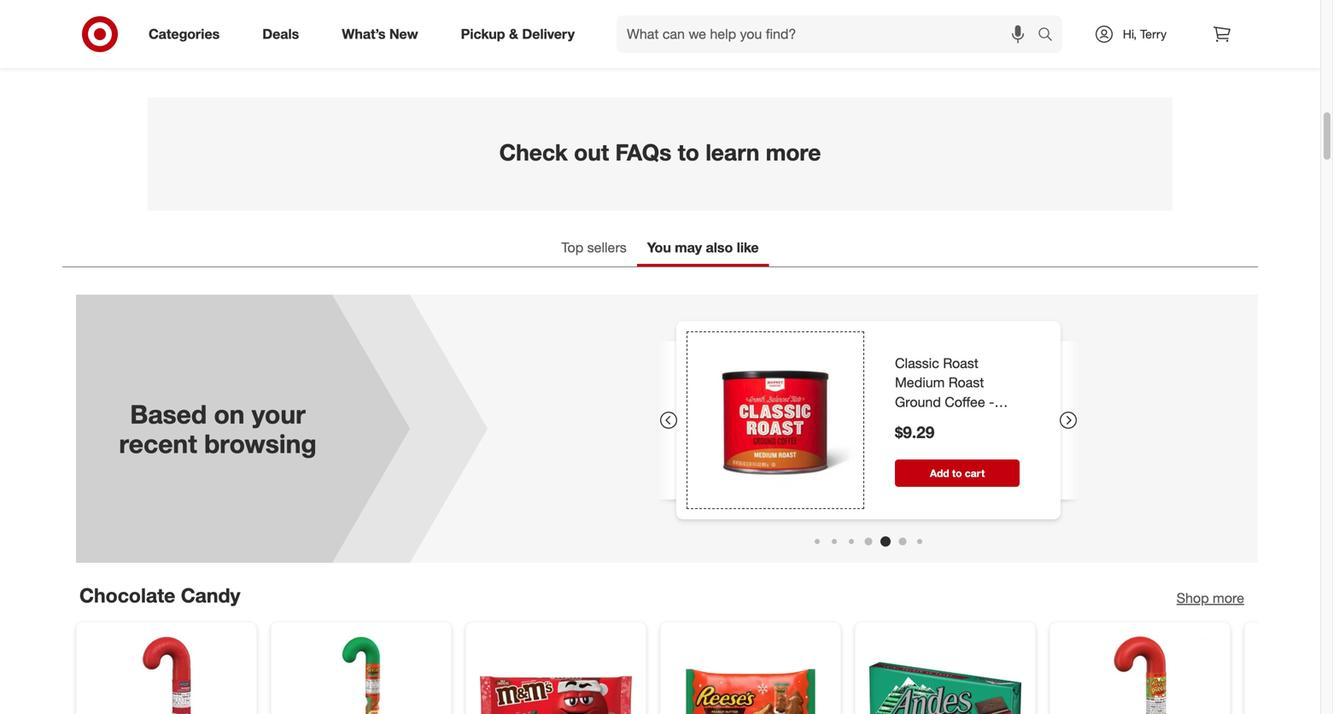 Task type: locate. For each thing, give the bounding box(es) containing it.
- right 'coffee'
[[990, 394, 995, 411]]

pay left $9.99
[[224, 42, 245, 58]]

1 vertical spatial your
[[252, 399, 306, 430]]

more right the shop on the right bottom of the page
[[1213, 590, 1245, 607]]

pantry™
[[896, 433, 943, 450]]

out
[[574, 139, 609, 166]]

chocolate
[[79, 584, 175, 608]]

0 vertical spatial your
[[392, 42, 418, 58]]

0 horizontal spatial your
[[252, 399, 306, 430]]

on left orders
[[993, 42, 1007, 57]]

learn
[[706, 139, 760, 166]]

0 horizontal spatial more
[[766, 139, 821, 166]]

sellers
[[588, 239, 627, 256]]

at
[[285, 42, 296, 58]]

1 horizontal spatial on
[[993, 42, 1007, 57]]

0 horizontal spatial delivery
[[420, 16, 492, 40]]

your
[[392, 42, 418, 58], [252, 399, 306, 430]]

home.
[[576, 42, 612, 58]]

reese's peanut butter trees holiday candy snack size - 9.6oz image
[[675, 636, 827, 714], [675, 636, 827, 714]]

browsing
[[204, 428, 317, 459]]

2 horizontal spatial &
[[881, 42, 889, 57]]

1 horizontal spatial -
[[990, 394, 995, 411]]

1 horizontal spatial delivery
[[948, 42, 990, 57]]

1 vertical spatial to
[[953, 467, 963, 480]]

more
[[766, 139, 821, 166], [1213, 590, 1245, 607]]

orders
[[1010, 42, 1045, 57]]

& left enjoy at right top
[[881, 42, 889, 57]]

cart
[[965, 467, 985, 480]]

top sellers link
[[551, 231, 637, 267]]

get
[[370, 42, 388, 58]]

delivery
[[420, 16, 492, 40], [948, 42, 990, 57]]

check out faqs to learn more
[[499, 139, 821, 166]]

more right learn
[[766, 139, 821, 166]]

delivery right free
[[948, 42, 990, 57]]

search
[[1030, 27, 1072, 44]]

0 horizontal spatial on
[[214, 399, 245, 430]]

terry
[[1141, 26, 1167, 41]]

1 vertical spatial more
[[1213, 590, 1245, 607]]

& left get
[[358, 42, 366, 58]]

search button
[[1030, 15, 1072, 56]]

more inside button
[[1213, 590, 1245, 607]]

& inside pay per delivery pay $9.99 at checkout & get your essentials without leaving home.
[[358, 42, 366, 58]]

& right pickup
[[509, 26, 519, 42]]

- right 30.5oz
[[940, 414, 945, 430]]

what's
[[342, 26, 386, 42]]

-
[[990, 394, 995, 411], [940, 414, 945, 430]]

to
[[678, 139, 700, 166], [953, 467, 963, 480]]

checkout
[[300, 42, 354, 58]]

andes holiday crème de menthe thins - 4.67oz image
[[870, 636, 1022, 714], [870, 636, 1022, 714]]

1 horizontal spatial more
[[1213, 590, 1245, 607]]

hershey's candy coated chocolate filled plastic holiday cane - 1.4oz image
[[91, 636, 243, 714], [91, 636, 243, 714]]

shop
[[1177, 590, 1210, 607]]

on right based
[[214, 399, 245, 430]]

reese's peanut butter cups holiday candy filled plastic cane miniatures - 2.17oz image
[[285, 636, 437, 714], [285, 636, 437, 714]]

roast
[[944, 355, 979, 372], [949, 375, 985, 391]]

delivery up essentials
[[420, 16, 492, 40]]

market
[[949, 414, 992, 430]]

you may also like
[[647, 239, 759, 256]]

recent
[[119, 428, 197, 459]]

buy an annual shipt membership & enjoy free delivery on orders above $35.
[[700, 42, 1106, 57]]

1 vertical spatial -
[[940, 414, 945, 430]]

1 horizontal spatial pay
[[343, 16, 377, 40]]

add
[[930, 467, 950, 480]]

0 horizontal spatial to
[[678, 139, 700, 166]]

to left learn
[[678, 139, 700, 166]]

top sellers
[[562, 239, 627, 256]]

1 vertical spatial pay
[[224, 42, 245, 58]]

1 horizontal spatial to
[[953, 467, 963, 480]]

1 vertical spatial on
[[214, 399, 245, 430]]

to right the add
[[953, 467, 963, 480]]

chocolate candy
[[79, 584, 241, 608]]

top
[[562, 239, 584, 256]]

m&m's holiday milk chocolate candies - 10oz image
[[480, 636, 632, 714], [480, 636, 632, 714]]

0 vertical spatial more
[[766, 139, 821, 166]]

0 vertical spatial delivery
[[420, 16, 492, 40]]

0 vertical spatial to
[[678, 139, 700, 166]]

pay
[[343, 16, 377, 40], [224, 42, 245, 58]]

reese's pieces peanut butter filled plastic cane holiday candy - 1.4oz image
[[1065, 636, 1217, 714], [1065, 636, 1217, 714]]

on
[[993, 42, 1007, 57], [214, 399, 245, 430]]

based
[[130, 399, 207, 430]]

0 horizontal spatial &
[[358, 42, 366, 58]]

classic roast medium roast ground coffee - 30.5oz - market pantry™ image
[[690, 335, 861, 506], [690, 335, 861, 506]]

1 horizontal spatial your
[[392, 42, 418, 58]]

pay up get
[[343, 16, 377, 40]]

leaving
[[531, 42, 572, 58]]

to inside "check out faqs to learn more" link
[[678, 139, 700, 166]]

What can we help you find? suggestions appear below search field
[[617, 15, 1042, 53]]

classic roast medium roast ground coffee - 30.5oz - market pantry™
[[896, 355, 995, 450]]

coffee
[[945, 394, 986, 411]]

like
[[737, 239, 759, 256]]

pickup & delivery
[[461, 26, 575, 42]]

classic roast medium roast ground coffee - 30.5oz - market pantry™ link
[[896, 354, 1020, 450]]

check out faqs to learn more link
[[148, 97, 1173, 211]]

$35.
[[1084, 42, 1106, 57]]

0 vertical spatial -
[[990, 394, 995, 411]]

&
[[509, 26, 519, 42], [881, 42, 889, 57], [358, 42, 366, 58]]

on inside based on your recent browsing
[[214, 399, 245, 430]]

0 horizontal spatial -
[[940, 414, 945, 430]]



Task type: vqa. For each thing, say whether or not it's contained in the screenshot.
$0.50 in the the $0.50 off Pup-Peroni dog treat MFR single-use coupon
no



Task type: describe. For each thing, give the bounding box(es) containing it.
may
[[675, 239, 702, 256]]

you
[[647, 239, 671, 256]]

delivery inside pay per delivery pay $9.99 at checkout & get your essentials without leaving home.
[[420, 16, 492, 40]]

per
[[383, 16, 414, 40]]

shipt
[[779, 42, 807, 57]]

your inside based on your recent browsing
[[252, 399, 306, 430]]

30.5oz
[[896, 414, 936, 430]]

0 vertical spatial on
[[993, 42, 1007, 57]]

faqs
[[616, 139, 672, 166]]

to inside $9.29 add to cart
[[953, 467, 963, 480]]

candy
[[181, 584, 241, 608]]

pickup
[[461, 26, 505, 42]]

what's new link
[[327, 15, 440, 53]]

categories
[[149, 26, 220, 42]]

enjoy
[[892, 42, 921, 57]]

shop more
[[1177, 590, 1245, 607]]

buy
[[700, 42, 721, 57]]

what's new
[[342, 26, 418, 42]]

$9.99
[[249, 42, 281, 58]]

your inside pay per delivery pay $9.99 at checkout & get your essentials without leaving home.
[[392, 42, 418, 58]]

$9.29
[[896, 423, 935, 442]]

essentials
[[421, 42, 480, 58]]

$9.29 add to cart
[[896, 423, 985, 480]]

deals link
[[248, 15, 321, 53]]

shop more button
[[1177, 589, 1245, 608]]

hi, terry
[[1124, 26, 1167, 41]]

0 vertical spatial roast
[[944, 355, 979, 372]]

hi,
[[1124, 26, 1137, 41]]

1 vertical spatial delivery
[[948, 42, 990, 57]]

buy an annual shipt membership & enjoy free delivery on orders above $35. link
[[660, 0, 1146, 68]]

ground
[[896, 394, 941, 411]]

above
[[1048, 42, 1080, 57]]

1 horizontal spatial &
[[509, 26, 519, 42]]

delivery
[[522, 26, 575, 42]]

new
[[390, 26, 418, 42]]

check
[[499, 139, 568, 166]]

0 vertical spatial pay
[[343, 16, 377, 40]]

categories link
[[134, 15, 241, 53]]

based on your recent browsing
[[119, 399, 317, 459]]

pickup & delivery link
[[447, 15, 596, 53]]

also
[[706, 239, 733, 256]]

1 vertical spatial roast
[[949, 375, 985, 391]]

deals
[[263, 26, 299, 42]]

free
[[924, 42, 945, 57]]

0 horizontal spatial pay
[[224, 42, 245, 58]]

add to cart button
[[896, 460, 1020, 487]]

you may also like link
[[637, 231, 769, 267]]

membership
[[811, 42, 878, 57]]

classic
[[896, 355, 940, 372]]

annual
[[741, 42, 776, 57]]

an
[[724, 42, 737, 57]]

without
[[484, 42, 527, 58]]

pay per delivery pay $9.99 at checkout & get your essentials without leaving home.
[[224, 16, 612, 58]]

medium
[[896, 375, 945, 391]]



